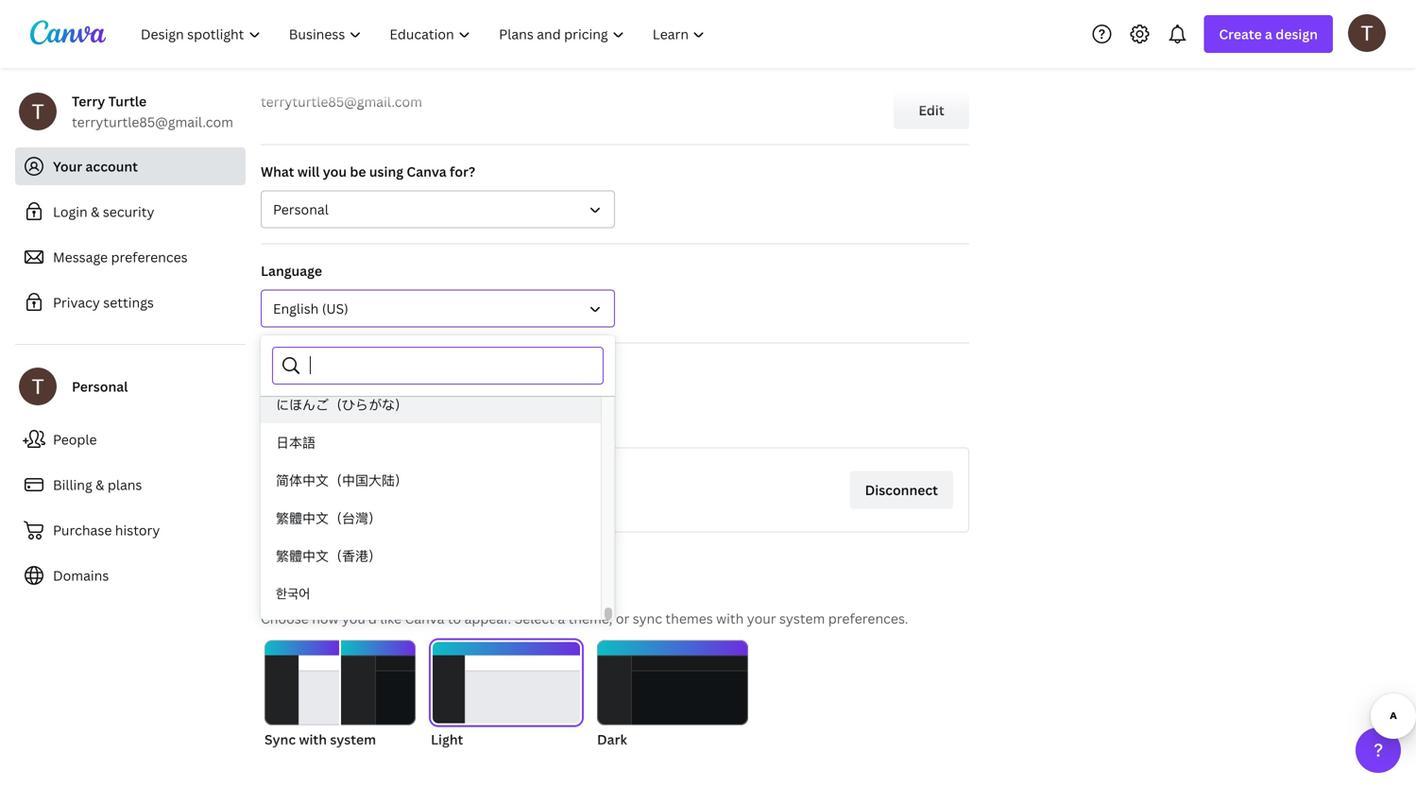 Task type: describe. For each thing, give the bounding box(es) containing it.
edit
[[919, 101, 945, 119]]

1 vertical spatial personal
[[72, 378, 128, 396]]

google
[[345, 473, 390, 491]]

日本語 option
[[261, 423, 601, 461]]

sync with system
[[265, 731, 376, 749]]

billing
[[53, 476, 92, 494]]

billing & plans
[[53, 476, 142, 494]]

turtle inside terry turtle terryturtle85@gmail.com
[[108, 92, 147, 110]]

design
[[1276, 25, 1319, 43]]

繁體中文（香港） button
[[261, 537, 601, 575]]

what will you be using canva for?
[[261, 163, 476, 181]]

disconnect
[[865, 481, 939, 499]]

preferences.
[[829, 610, 909, 628]]

Dark button
[[597, 640, 749, 750]]

system inside button
[[330, 731, 376, 749]]

message
[[53, 248, 108, 266]]

purchase
[[53, 521, 112, 539]]

connected
[[261, 361, 332, 379]]

Sync with system button
[[265, 640, 416, 750]]

or
[[616, 610, 630, 628]]

domains link
[[15, 557, 246, 595]]

with inside sync with system button
[[299, 731, 327, 749]]

Light button
[[431, 640, 582, 750]]

settings
[[103, 293, 154, 311]]

light
[[431, 731, 464, 749]]

にほんご（ひらがな） option
[[261, 386, 601, 423]]

your account link
[[15, 147, 246, 185]]

use
[[374, 413, 397, 431]]

your
[[747, 610, 777, 628]]

canva for what
[[407, 163, 447, 181]]

english (us)
[[273, 300, 349, 318]]

how
[[312, 610, 339, 628]]

top level navigation element
[[129, 15, 722, 53]]

繁體中文（台灣） button
[[261, 499, 601, 537]]

message preferences
[[53, 248, 188, 266]]

Language: English (US) button
[[261, 290, 615, 328]]

privacy
[[53, 293, 100, 311]]

theme
[[261, 578, 317, 601]]

with inside theme choose how you'd like canva to appear. select a theme, or sync themes with your system preferences.
[[717, 610, 744, 628]]

にほんご（ひらがな）
[[276, 396, 408, 414]]

themes
[[666, 610, 713, 628]]

a inside theme choose how you'd like canva to appear. select a theme, or sync themes with your system preferences.
[[558, 610, 565, 628]]

google terry turtle
[[345, 473, 419, 515]]

history
[[115, 521, 160, 539]]

turtle inside google terry turtle
[[381, 497, 419, 515]]

terry inside terry turtle terryturtle85@gmail.com
[[72, 92, 105, 110]]

1 horizontal spatial terryturtle85@gmail.com
[[261, 93, 423, 111]]

简体中文（中国大陆） button
[[261, 461, 601, 499]]

services
[[261, 413, 315, 431]]

choose
[[261, 610, 309, 628]]

language
[[261, 262, 322, 280]]

you'd
[[342, 610, 377, 628]]

にほんご（ひらがな） button
[[261, 386, 601, 423]]

appear.
[[465, 610, 512, 628]]

theme choose how you'd like canva to appear. select a theme, or sync themes with your system preferences.
[[261, 578, 909, 628]]

security
[[103, 203, 154, 221]]

sync
[[633, 610, 663, 628]]

what
[[261, 163, 294, 181]]

you for that
[[348, 413, 371, 431]]

to inside theme choose how you'd like canva to appear. select a theme, or sync themes with your system preferences.
[[448, 610, 461, 628]]

login & security link
[[15, 193, 246, 231]]

1 vertical spatial canva
[[471, 413, 511, 431]]

简体中文（中国大陆） option
[[261, 461, 601, 499]]

billing & plans link
[[15, 466, 246, 504]]

& for billing
[[96, 476, 104, 494]]

your
[[53, 157, 82, 175]]

(us)
[[322, 300, 349, 318]]

that
[[318, 413, 344, 431]]

terry inside google terry turtle
[[345, 497, 378, 515]]

people
[[53, 431, 97, 449]]

日本語 button
[[261, 423, 601, 461]]



Task type: locate. For each thing, give the bounding box(es) containing it.
terry turtle terryturtle85@gmail.com
[[72, 92, 233, 131]]

0 vertical spatial terry
[[72, 92, 105, 110]]

1 vertical spatial system
[[330, 731, 376, 749]]

create a design button
[[1205, 15, 1334, 53]]

to right in
[[454, 413, 468, 431]]

preferences
[[111, 248, 188, 266]]

personal
[[273, 200, 329, 218], [72, 378, 128, 396]]

create a design
[[1220, 25, 1319, 43]]

terry turtle image
[[1349, 14, 1387, 52]]

to left log
[[400, 413, 414, 431]]

with left your
[[717, 610, 744, 628]]

edit button
[[894, 91, 970, 129]]

繁體中文（台灣）
[[276, 509, 382, 527]]

canva for theme
[[405, 610, 445, 628]]

personal inside button
[[273, 200, 329, 218]]

& inside the login & security link
[[91, 203, 100, 221]]

한국어 option
[[261, 575, 601, 613]]

1 vertical spatial with
[[299, 731, 327, 749]]

terryturtle85@gmail.com up be
[[261, 93, 423, 111]]

canva inside theme choose how you'd like canva to appear. select a theme, or sync themes with your system preferences.
[[405, 610, 445, 628]]

None search field
[[310, 348, 592, 384]]

canva right like
[[405, 610, 445, 628]]

terryturtle85@gmail.com up your account link
[[72, 113, 233, 131]]

1 horizontal spatial terry
[[345, 497, 378, 515]]

0 vertical spatial canva
[[407, 163, 447, 181]]

log
[[417, 413, 436, 431]]

like
[[380, 610, 402, 628]]

a right select
[[558, 610, 565, 628]]

for?
[[450, 163, 476, 181]]

terry
[[72, 92, 105, 110], [345, 497, 378, 515]]

login & security
[[53, 203, 154, 221]]

한국어 button
[[261, 575, 601, 613]]

繁體中文（香港）
[[276, 547, 382, 565]]

theme,
[[569, 610, 613, 628]]

using
[[369, 163, 404, 181]]

account
[[86, 157, 138, 175]]

1 vertical spatial a
[[558, 610, 565, 628]]

0 horizontal spatial system
[[330, 731, 376, 749]]

terry down google
[[345, 497, 378, 515]]

to
[[400, 413, 414, 431], [454, 413, 468, 431], [448, 610, 461, 628]]

dark
[[597, 731, 628, 749]]

accounts
[[375, 361, 434, 379]]

you for will
[[323, 163, 347, 181]]

with
[[717, 610, 744, 628], [299, 731, 327, 749]]

1 vertical spatial you
[[348, 413, 371, 431]]

1 horizontal spatial personal
[[273, 200, 329, 218]]

you left use
[[348, 413, 371, 431]]

1 vertical spatial turtle
[[381, 497, 419, 515]]

0 horizontal spatial with
[[299, 731, 327, 749]]

1 vertical spatial terryturtle85@gmail.com
[[72, 113, 233, 131]]

한국어
[[276, 585, 310, 603]]

0 vertical spatial you
[[323, 163, 347, 181]]

system right sync
[[330, 731, 376, 749]]

繁體中文（台灣） option
[[261, 499, 601, 537]]

terry up the your account
[[72, 92, 105, 110]]

system inside theme choose how you'd like canva to appear. select a theme, or sync themes with your system preferences.
[[780, 610, 826, 628]]

system
[[780, 610, 826, 628], [330, 731, 376, 749]]

a inside "dropdown button"
[[1266, 25, 1273, 43]]

& inside the billing & plans link
[[96, 476, 104, 494]]

connected social accounts
[[261, 361, 434, 379]]

in
[[439, 413, 451, 431]]

login
[[53, 203, 88, 221]]

1 horizontal spatial with
[[717, 610, 744, 628]]

will
[[298, 163, 320, 181]]

canva
[[407, 163, 447, 181], [471, 413, 511, 431], [405, 610, 445, 628]]

be
[[350, 163, 366, 181]]

purchase history link
[[15, 511, 246, 549]]

& for login
[[91, 203, 100, 221]]

0 vertical spatial personal
[[273, 200, 329, 218]]

disconnect button
[[850, 471, 954, 509]]

english
[[273, 300, 319, 318]]

1 vertical spatial terry
[[345, 497, 378, 515]]

0 vertical spatial with
[[717, 610, 744, 628]]

select
[[515, 610, 555, 628]]

0 vertical spatial system
[[780, 610, 826, 628]]

people link
[[15, 421, 246, 458]]

0 vertical spatial terryturtle85@gmail.com
[[261, 93, 423, 111]]

plans
[[108, 476, 142, 494]]

sync
[[265, 731, 296, 749]]

0 vertical spatial &
[[91, 203, 100, 221]]

services that you use to log in to canva
[[261, 413, 511, 431]]

Personal button
[[261, 190, 615, 228]]

you left be
[[323, 163, 347, 181]]

&
[[91, 203, 100, 221], [96, 476, 104, 494]]

1 horizontal spatial turtle
[[381, 497, 419, 515]]

0 vertical spatial a
[[1266, 25, 1273, 43]]

1 horizontal spatial a
[[1266, 25, 1273, 43]]

繁體中文（香港） option
[[261, 537, 601, 575]]

2 vertical spatial canva
[[405, 610, 445, 628]]

language: english (us) list box
[[261, 0, 601, 613]]

to left appear.
[[448, 610, 461, 628]]

create
[[1220, 25, 1263, 43]]

& right login
[[91, 203, 100, 221]]

1 vertical spatial &
[[96, 476, 104, 494]]

domains
[[53, 567, 109, 585]]

canva right in
[[471, 413, 511, 431]]

social
[[335, 361, 372, 379]]

you
[[323, 163, 347, 181], [348, 413, 371, 431]]

0 vertical spatial turtle
[[108, 92, 147, 110]]

privacy settings
[[53, 293, 154, 311]]

your account
[[53, 157, 138, 175]]

personal up people
[[72, 378, 128, 396]]

0 horizontal spatial turtle
[[108, 92, 147, 110]]

日本語
[[276, 433, 316, 451]]

简体中文（中国大陆）
[[276, 471, 408, 489]]

turtle
[[108, 92, 147, 110], [381, 497, 419, 515]]

0 horizontal spatial personal
[[72, 378, 128, 396]]

0 horizontal spatial terryturtle85@gmail.com
[[72, 113, 233, 131]]

a left design
[[1266, 25, 1273, 43]]

0 horizontal spatial a
[[558, 610, 565, 628]]

terryturtle85@gmail.com
[[261, 93, 423, 111], [72, 113, 233, 131]]

with right sync
[[299, 731, 327, 749]]

1 horizontal spatial system
[[780, 610, 826, 628]]

0 horizontal spatial terry
[[72, 92, 105, 110]]

a
[[1266, 25, 1273, 43], [558, 610, 565, 628]]

& left plans
[[96, 476, 104, 494]]

purchase history
[[53, 521, 160, 539]]

privacy settings link
[[15, 284, 246, 321]]

canva left for?
[[407, 163, 447, 181]]

message preferences link
[[15, 238, 246, 276]]

system right your
[[780, 610, 826, 628]]

personal down will
[[273, 200, 329, 218]]



Task type: vqa. For each thing, say whether or not it's contained in the screenshot.
Greg Robinson image
no



